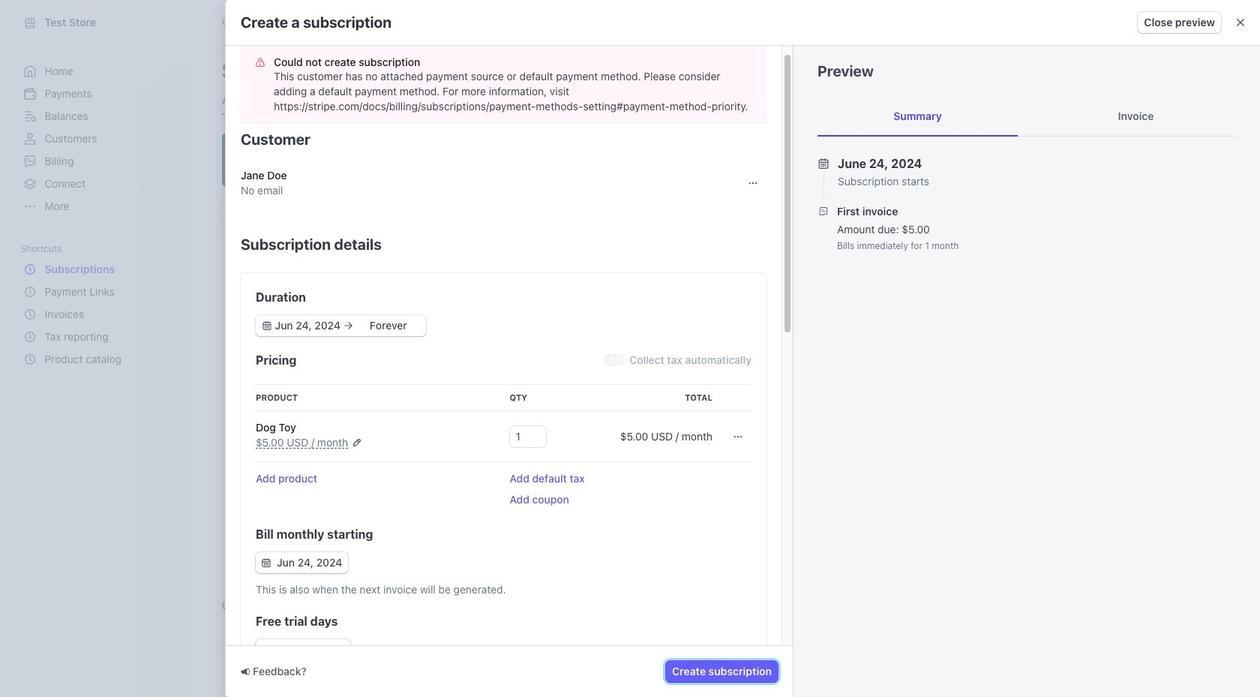 Task type: describe. For each thing, give the bounding box(es) containing it.
2 vertical spatial svg image
[[262, 558, 271, 567]]

close image
[[1237, 18, 1246, 27]]

1 vertical spatial svg image
[[734, 432, 743, 441]]

core navigation links element
[[21, 60, 177, 218]]

end date field
[[354, 318, 423, 333]]



Task type: vqa. For each thing, say whether or not it's contained in the screenshot.
text box
yes



Task type: locate. For each thing, give the bounding box(es) containing it.
0 horizontal spatial svg image
[[262, 558, 271, 567]]

shortcuts element
[[21, 239, 177, 371], [21, 258, 177, 371]]

2 shortcuts element from the top
[[21, 258, 177, 371]]

tab list
[[222, 87, 453, 114], [818, 97, 1237, 137], [219, 196, 1187, 233]]

0 vertical spatial svg image
[[749, 179, 758, 188]]

None search field
[[213, 9, 636, 36]]

svg image
[[749, 179, 758, 188], [734, 432, 743, 441], [262, 558, 271, 567]]

None text field
[[510, 426, 546, 447]]

svg image
[[256, 58, 265, 67], [824, 66, 833, 75], [263, 321, 272, 330]]

2 horizontal spatial svg image
[[749, 179, 758, 188]]

1 shortcuts element from the top
[[21, 239, 177, 371]]

start date field
[[273, 318, 343, 333]]

1 horizontal spatial svg image
[[734, 432, 743, 441]]



